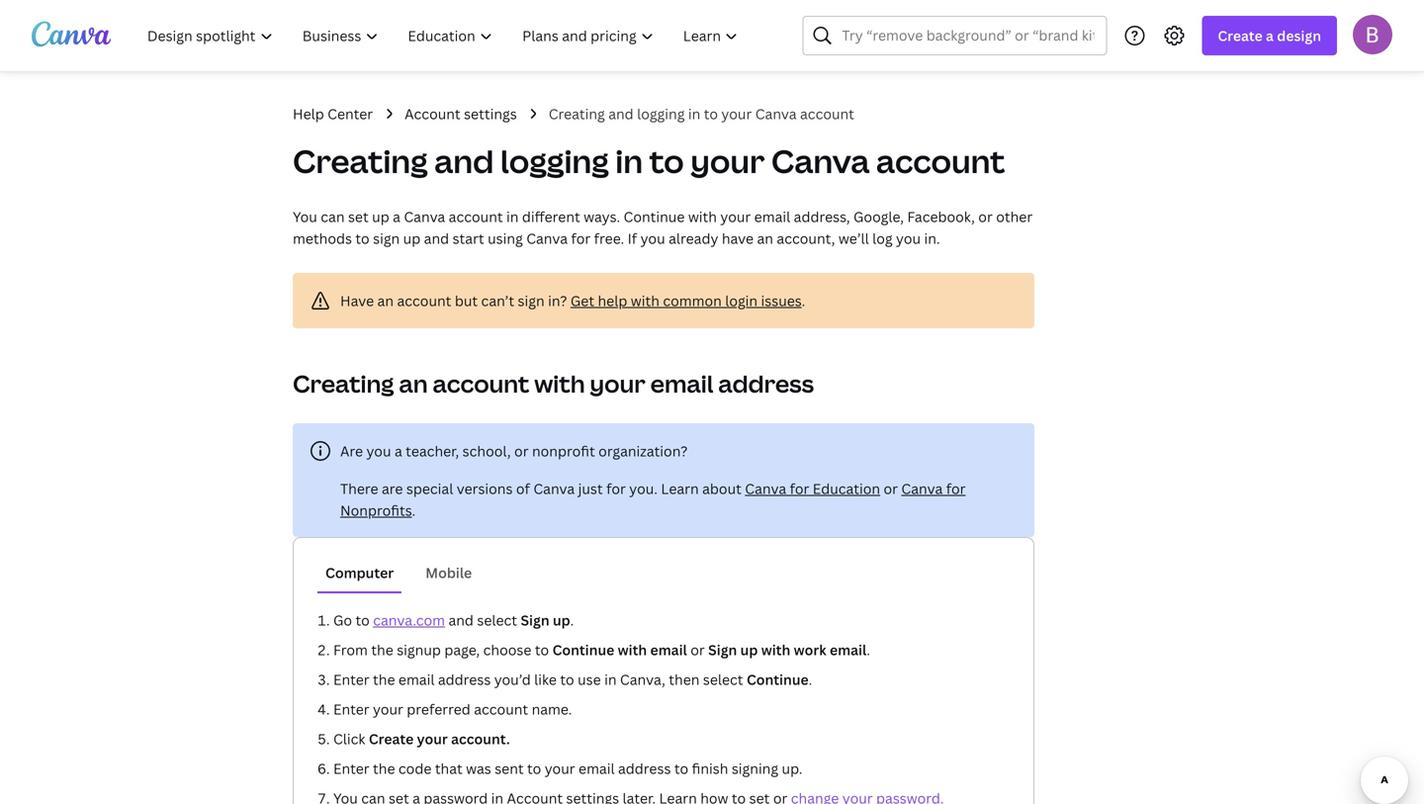 Task type: describe. For each thing, give the bounding box(es) containing it.
account inside you can set up a canva account in different ways. continue with your email address, google, facebook, or other methods to sign up and start using canva for free. if you already have an account, we'll log you in.
[[449, 207, 503, 226]]

settings
[[464, 104, 517, 123]]

go
[[333, 611, 352, 630]]

for inside you can set up a canva account in different ways. continue with your email address, google, facebook, or other methods to sign up and start using canva for free. if you already have an account, we'll log you in.
[[571, 229, 591, 248]]

of
[[516, 479, 530, 498]]

can't
[[481, 291, 514, 310]]

about
[[702, 479, 742, 498]]

like
[[534, 670, 557, 689]]

with up the canva,
[[618, 640, 647, 659]]

0 horizontal spatial continue
[[553, 640, 615, 659]]

email down signup
[[399, 670, 435, 689]]

1 vertical spatial logging
[[500, 139, 609, 183]]

have
[[340, 291, 374, 310]]

0 horizontal spatial sign
[[521, 611, 550, 630]]

up left work
[[741, 640, 758, 659]]

you'd
[[494, 670, 531, 689]]

1 horizontal spatial select
[[703, 670, 743, 689]]

0 horizontal spatial address
[[438, 670, 491, 689]]

an for have an account but can't sign in? get help with common login issues .
[[377, 291, 394, 310]]

from the signup page, choose to continue with email or sign up with work email .
[[333, 640, 874, 659]]

enter the code that was sent to your email address to finish signing up.
[[333, 759, 803, 778]]

signup
[[397, 640, 441, 659]]

code
[[399, 759, 432, 778]]

free.
[[594, 229, 624, 248]]

help center
[[293, 104, 373, 123]]

to inside you can set up a canva account in different ways. continue with your email address, google, facebook, or other methods to sign up and start using canva for free. if you already have an account, we'll log you in.
[[355, 229, 370, 248]]

enter for enter the email address you'd like to use in canva, then select continue .
[[333, 670, 370, 689]]

0 vertical spatial creating and logging in to your canva account
[[549, 104, 855, 123]]

sent
[[495, 759, 524, 778]]

log
[[873, 229, 893, 248]]

preferred
[[407, 700, 471, 719]]

computer
[[325, 563, 394, 582]]

enter the email address you'd like to use in canva, then select continue .
[[333, 670, 816, 689]]

finish
[[692, 759, 728, 778]]

then
[[669, 670, 700, 689]]

learn
[[661, 479, 699, 498]]

canva for education link
[[745, 479, 880, 498]]

have an account but can't sign in? get help with common login issues .
[[340, 291, 805, 310]]

common
[[663, 291, 722, 310]]

email right work
[[830, 640, 867, 659]]

design
[[1277, 26, 1322, 45]]

email inside you can set up a canva account in different ways. continue with your email address, google, facebook, or other methods to sign up and start using canva for free. if you already have an account, we'll log you in.
[[754, 207, 791, 226]]

canva,
[[620, 670, 666, 689]]

school,
[[463, 442, 511, 460]]

account settings link
[[405, 103, 517, 125]]

using
[[488, 229, 523, 248]]

teacher,
[[406, 442, 459, 460]]

or inside you can set up a canva account in different ways. continue with your email address, google, facebook, or other methods to sign up and start using canva for free. if you already have an account, we'll log you in.
[[979, 207, 993, 226]]

mobile
[[426, 563, 472, 582]]

organization?
[[599, 442, 688, 460]]

bob builder image
[[1353, 15, 1393, 54]]

for inside canva for nonprofits
[[946, 479, 966, 498]]

your inside you can set up a canva account in different ways. continue with your email address, google, facebook, or other methods to sign up and start using canva for free. if you already have an account, we'll log you in.
[[721, 207, 751, 226]]

facebook,
[[907, 207, 975, 226]]

have
[[722, 229, 754, 248]]

. right login on the right top
[[802, 291, 805, 310]]

2 horizontal spatial you
[[896, 229, 921, 248]]

email up then
[[650, 640, 687, 659]]

email right sent at the bottom of page
[[579, 759, 615, 778]]

email up organization? at the bottom
[[651, 367, 714, 400]]

get help with common login issues link
[[571, 291, 802, 310]]

up left start
[[403, 229, 421, 248]]

or right "school,"
[[514, 442, 529, 460]]

in?
[[548, 291, 567, 310]]

we'll
[[839, 229, 869, 248]]

signing
[[732, 759, 779, 778]]

1 vertical spatial creating
[[293, 139, 428, 183]]

there are special versions of canva just for you. learn about canva for education or
[[340, 479, 902, 498]]

top level navigation element
[[135, 16, 755, 55]]

in.
[[924, 229, 940, 248]]

account settings
[[405, 104, 517, 123]]

click create your account.
[[333, 730, 510, 748]]

from
[[333, 640, 368, 659]]

2 vertical spatial creating
[[293, 367, 394, 400]]

account
[[405, 104, 461, 123]]

page,
[[444, 640, 480, 659]]

help
[[293, 104, 324, 123]]

help
[[598, 291, 627, 310]]

different
[[522, 207, 580, 226]]

with up nonprofit
[[534, 367, 585, 400]]

versions
[[457, 479, 513, 498]]

but
[[455, 291, 478, 310]]

just
[[578, 479, 603, 498]]

or right education
[[884, 479, 898, 498]]

nonprofits
[[340, 501, 412, 520]]

go to canva.com and select sign up .
[[333, 611, 581, 630]]

choose
[[483, 640, 532, 659]]

other
[[996, 207, 1033, 226]]

2 vertical spatial a
[[395, 442, 402, 460]]

already
[[669, 229, 719, 248]]

canva.com
[[373, 611, 445, 630]]

methods
[[293, 229, 352, 248]]

0 horizontal spatial you
[[366, 442, 391, 460]]

1 vertical spatial creating and logging in to your canva account
[[293, 139, 1005, 183]]



Task type: vqa. For each thing, say whether or not it's contained in the screenshot.
TIME, to the right
no



Task type: locate. For each thing, give the bounding box(es) containing it.
enter for enter the code that was sent to your email address to finish signing up.
[[333, 759, 370, 778]]

0 vertical spatial an
[[757, 229, 773, 248]]

a inside you can set up a canva account in different ways. continue with your email address, google, facebook, or other methods to sign up and start using canva for free. if you already have an account, we'll log you in.
[[393, 207, 401, 226]]

an up teacher,
[[399, 367, 428, 400]]

0 vertical spatial address
[[718, 367, 814, 400]]

0 vertical spatial a
[[1266, 26, 1274, 45]]

. up 'from the signup page, choose to continue with email or sign up with work email .'
[[570, 611, 574, 630]]

1 vertical spatial an
[[377, 291, 394, 310]]

. down work
[[809, 670, 812, 689]]

you right if
[[641, 229, 665, 248]]

use
[[578, 670, 601, 689]]

0 horizontal spatial select
[[477, 611, 517, 630]]

nonprofit
[[532, 442, 595, 460]]

1 horizontal spatial create
[[1218, 26, 1263, 45]]

1 horizontal spatial logging
[[637, 104, 685, 123]]

address down page,
[[438, 670, 491, 689]]

account
[[800, 104, 855, 123], [876, 139, 1005, 183], [449, 207, 503, 226], [397, 291, 451, 310], [433, 367, 530, 400], [474, 700, 528, 719]]

and
[[609, 104, 634, 123], [434, 139, 494, 183], [424, 229, 449, 248], [449, 611, 474, 630]]

select up choose
[[477, 611, 517, 630]]

enter down from
[[333, 670, 370, 689]]

you can set up a canva account in different ways. continue with your email address, google, facebook, or other methods to sign up and start using canva for free. if you already have an account, we'll log you in.
[[293, 207, 1033, 248]]

1 horizontal spatial sign
[[518, 291, 545, 310]]

creating and logging in to your canva account link
[[549, 103, 855, 125]]

0 vertical spatial logging
[[637, 104, 685, 123]]

you.
[[629, 479, 658, 498]]

canva inside canva for nonprofits
[[902, 479, 943, 498]]

0 horizontal spatial create
[[369, 730, 414, 748]]

create a design
[[1218, 26, 1322, 45]]

email up account,
[[754, 207, 791, 226]]

continue
[[624, 207, 685, 226], [553, 640, 615, 659], [747, 670, 809, 689]]

to inside creating and logging in to your canva account link
[[704, 104, 718, 123]]

2 horizontal spatial continue
[[747, 670, 809, 689]]

you left the in.
[[896, 229, 921, 248]]

2 vertical spatial the
[[373, 759, 395, 778]]

email
[[754, 207, 791, 226], [651, 367, 714, 400], [650, 640, 687, 659], [830, 640, 867, 659], [399, 670, 435, 689], [579, 759, 615, 778]]

education
[[813, 479, 880, 498]]

1 vertical spatial address
[[438, 670, 491, 689]]

set
[[348, 207, 369, 226]]

click
[[333, 730, 365, 748]]

2 vertical spatial continue
[[747, 670, 809, 689]]

sign left in?
[[518, 291, 545, 310]]

. down special
[[412, 501, 416, 520]]

creating right "settings"
[[549, 104, 605, 123]]

create
[[1218, 26, 1263, 45], [369, 730, 414, 748]]

you right are on the bottom of page
[[366, 442, 391, 460]]

up.
[[782, 759, 803, 778]]

creating
[[549, 104, 605, 123], [293, 139, 428, 183], [293, 367, 394, 400]]

are you a teacher, school, or nonprofit organization?
[[340, 442, 688, 460]]

2 horizontal spatial an
[[757, 229, 773, 248]]

are
[[382, 479, 403, 498]]

computer button
[[318, 554, 402, 592]]

0 vertical spatial sign
[[521, 611, 550, 630]]

your
[[722, 104, 752, 123], [691, 139, 765, 183], [721, 207, 751, 226], [590, 367, 646, 400], [373, 700, 403, 719], [417, 730, 448, 748], [545, 759, 575, 778]]

0 vertical spatial creating
[[549, 104, 605, 123]]

can
[[321, 207, 345, 226]]

an inside you can set up a canva account in different ways. continue with your email address, google, facebook, or other methods to sign up and start using canva for free. if you already have an account, we'll log you in.
[[757, 229, 773, 248]]

get
[[571, 291, 595, 310]]

sign up choose
[[521, 611, 550, 630]]

sign right methods
[[373, 229, 400, 248]]

you
[[293, 207, 317, 226]]

creating up are on the bottom of page
[[293, 367, 394, 400]]

a inside dropdown button
[[1266, 26, 1274, 45]]

an right the have
[[757, 229, 773, 248]]

ways.
[[584, 207, 620, 226]]

canva for nonprofits link
[[340, 479, 966, 520]]

2 vertical spatial enter
[[333, 759, 370, 778]]

was
[[466, 759, 491, 778]]

or up then
[[691, 640, 705, 659]]

with right help
[[631, 291, 660, 310]]

if
[[628, 229, 637, 248]]

create up code
[[369, 730, 414, 748]]

0 vertical spatial the
[[371, 640, 393, 659]]

the for email
[[373, 670, 395, 689]]

creating down center
[[293, 139, 428, 183]]

1 horizontal spatial address
[[618, 759, 671, 778]]

with inside you can set up a canva account in different ways. continue with your email address, google, facebook, or other methods to sign up and start using canva for free. if you already have an account, we'll log you in.
[[688, 207, 717, 226]]

a
[[1266, 26, 1274, 45], [393, 207, 401, 226], [395, 442, 402, 460]]

creating an account with your email address
[[293, 367, 814, 400]]

sign inside you can set up a canva account in different ways. continue with your email address, google, facebook, or other methods to sign up and start using canva for free. if you already have an account, we'll log you in.
[[373, 229, 400, 248]]

and inside you can set up a canva account in different ways. continue with your email address, google, facebook, or other methods to sign up and start using canva for free. if you already have an account, we'll log you in.
[[424, 229, 449, 248]]

up up 'from the signup page, choose to continue with email or sign up with work email .'
[[553, 611, 570, 630]]

enter up click
[[333, 700, 370, 719]]

1 vertical spatial sign
[[708, 640, 737, 659]]

enter down click
[[333, 759, 370, 778]]

1 horizontal spatial sign
[[708, 640, 737, 659]]

center
[[328, 104, 373, 123]]

1 vertical spatial a
[[393, 207, 401, 226]]

0 horizontal spatial sign
[[373, 229, 400, 248]]

sign
[[521, 611, 550, 630], [708, 640, 737, 659]]

1 vertical spatial the
[[373, 670, 395, 689]]

0 vertical spatial enter
[[333, 670, 370, 689]]

a left teacher,
[[395, 442, 402, 460]]

1 horizontal spatial continue
[[624, 207, 685, 226]]

mobile button
[[418, 554, 480, 592]]

continue down work
[[747, 670, 809, 689]]

name.
[[532, 700, 572, 719]]

1 horizontal spatial an
[[399, 367, 428, 400]]

the right from
[[371, 640, 393, 659]]

in
[[688, 104, 701, 123], [616, 139, 643, 183], [506, 207, 519, 226], [604, 670, 617, 689]]

2 horizontal spatial address
[[718, 367, 814, 400]]

in inside you can set up a canva account in different ways. continue with your email address, google, facebook, or other methods to sign up and start using canva for free. if you already have an account, we'll log you in.
[[506, 207, 519, 226]]

canva.com link
[[373, 611, 445, 630]]

continue up if
[[624, 207, 685, 226]]

logging
[[637, 104, 685, 123], [500, 139, 609, 183]]

issues
[[761, 291, 802, 310]]

a right 'set'
[[393, 207, 401, 226]]

work
[[794, 640, 827, 659]]

0 vertical spatial select
[[477, 611, 517, 630]]

Try "remove background" or "brand kit" search field
[[842, 17, 1094, 54]]

help center link
[[293, 103, 373, 125]]

address left finish
[[618, 759, 671, 778]]

0 vertical spatial continue
[[624, 207, 685, 226]]

the down canva.com link
[[373, 670, 395, 689]]

a left design
[[1266, 26, 1274, 45]]

continue inside you can set up a canva account in different ways. continue with your email address, google, facebook, or other methods to sign up and start using canva for free. if you already have an account, we'll log you in.
[[624, 207, 685, 226]]

there
[[340, 479, 378, 498]]

create inside dropdown button
[[1218, 26, 1263, 45]]

address,
[[794, 207, 850, 226]]

google,
[[854, 207, 904, 226]]

special
[[406, 479, 453, 498]]

up right 'set'
[[372, 207, 389, 226]]

1 vertical spatial continue
[[553, 640, 615, 659]]

or left other
[[979, 207, 993, 226]]

enter
[[333, 670, 370, 689], [333, 700, 370, 719], [333, 759, 370, 778]]

select
[[477, 611, 517, 630], [703, 670, 743, 689]]

account,
[[777, 229, 835, 248]]

create a design button
[[1202, 16, 1337, 55]]

an
[[757, 229, 773, 248], [377, 291, 394, 310], [399, 367, 428, 400]]

the for signup
[[371, 640, 393, 659]]

are
[[340, 442, 363, 460]]

for
[[571, 229, 591, 248], [606, 479, 626, 498], [790, 479, 809, 498], [946, 479, 966, 498]]

. right work
[[867, 640, 870, 659]]

with left work
[[761, 640, 791, 659]]

1 enter from the top
[[333, 670, 370, 689]]

2 enter from the top
[[333, 700, 370, 719]]

sign
[[373, 229, 400, 248], [518, 291, 545, 310]]

an right the have at top left
[[377, 291, 394, 310]]

an for creating an account with your email address
[[399, 367, 428, 400]]

account.
[[451, 730, 510, 748]]

login
[[725, 291, 758, 310]]

2 vertical spatial address
[[618, 759, 671, 778]]

enter for enter your preferred account name.
[[333, 700, 370, 719]]

.
[[802, 291, 805, 310], [412, 501, 416, 520], [570, 611, 574, 630], [867, 640, 870, 659], [809, 670, 812, 689]]

with up already
[[688, 207, 717, 226]]

continue up use
[[553, 640, 615, 659]]

1 vertical spatial sign
[[518, 291, 545, 310]]

that
[[435, 759, 463, 778]]

the for code
[[373, 759, 395, 778]]

1 horizontal spatial you
[[641, 229, 665, 248]]

1 vertical spatial select
[[703, 670, 743, 689]]

1 vertical spatial enter
[[333, 700, 370, 719]]

the left code
[[373, 759, 395, 778]]

1 vertical spatial create
[[369, 730, 414, 748]]

select right then
[[703, 670, 743, 689]]

address down issues
[[718, 367, 814, 400]]

start
[[453, 229, 484, 248]]

3 enter from the top
[[333, 759, 370, 778]]

0 horizontal spatial logging
[[500, 139, 609, 183]]

enter your preferred account name.
[[333, 700, 575, 719]]

2 vertical spatial an
[[399, 367, 428, 400]]

create left design
[[1218, 26, 1263, 45]]

0 vertical spatial sign
[[373, 229, 400, 248]]

0 horizontal spatial an
[[377, 291, 394, 310]]

0 vertical spatial create
[[1218, 26, 1263, 45]]

with
[[688, 207, 717, 226], [631, 291, 660, 310], [534, 367, 585, 400], [618, 640, 647, 659], [761, 640, 791, 659]]

creating and logging in to your canva account
[[549, 104, 855, 123], [293, 139, 1005, 183]]

canva for nonprofits
[[340, 479, 966, 520]]

sign left work
[[708, 640, 737, 659]]



